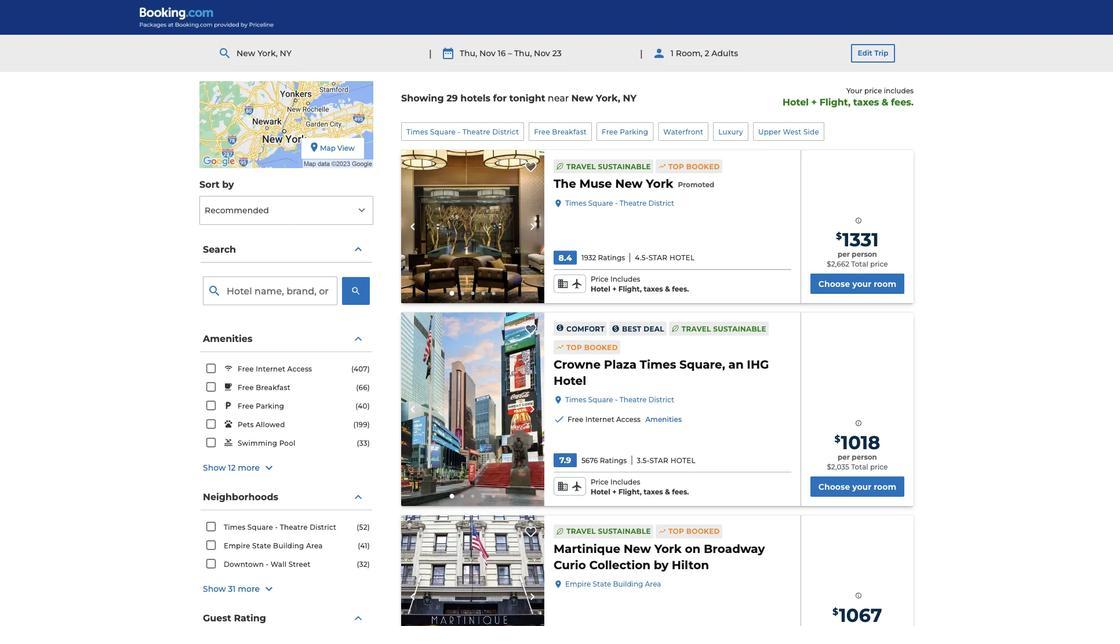 Task type: describe. For each thing, give the bounding box(es) containing it.
more for amenities
[[238, 463, 260, 473]]

square,
[[680, 358, 725, 372]]

rating
[[234, 612, 266, 624]]

3.5-
[[637, 456, 650, 465]]

booked for the muse new york
[[686, 162, 720, 171]]

go to image #5 image for 1331
[[492, 292, 495, 295]]

sustainable for york
[[598, 162, 651, 171]]

trip
[[874, 49, 889, 57]]

muse
[[580, 177, 612, 191]]

times square - theatre district down 'neighborhoods' dropdown button
[[224, 523, 336, 531]]

sort by
[[199, 179, 234, 190]]

hotels
[[461, 92, 491, 104]]

luxury
[[718, 127, 743, 136]]

swimming pool
[[238, 439, 295, 447]]

1 vertical spatial ny
[[623, 92, 637, 104]]

top booked for the muse new york
[[669, 162, 720, 171]]

waterfront
[[663, 127, 703, 136]]

martinique new york on broadway curio collection by hilton
[[554, 542, 765, 572]]

sustainable for on
[[598, 527, 651, 536]]

star for 1018
[[650, 456, 669, 465]]

curio
[[554, 558, 586, 572]]

$2,662
[[827, 260, 849, 268]]

star for 1331
[[649, 253, 668, 262]]

(66)
[[356, 383, 370, 392]]

1 vertical spatial breakfast
[[256, 383, 290, 392]]

0 vertical spatial york
[[646, 177, 673, 191]]

upper
[[758, 127, 781, 136]]

ihg
[[747, 358, 769, 372]]

for
[[493, 92, 507, 104]]

29
[[447, 92, 458, 104]]

show for amenities
[[203, 463, 226, 473]]

empire for martinique new york on broadway curio collection by hilton
[[565, 580, 591, 588]]

district down for
[[492, 127, 519, 136]]

(40)
[[356, 402, 370, 410]]

internet for free internet access amenities
[[585, 416, 614, 424]]

square up 'free internet access amenities'
[[588, 396, 613, 404]]

hilton
[[672, 558, 709, 572]]

on
[[685, 542, 701, 556]]

travel sustainable for new
[[566, 162, 651, 171]]

search button
[[201, 237, 372, 263]]

map view
[[320, 144, 355, 152]]

1932
[[582, 253, 596, 262]]

showing 29 hotels for tonight near new york, ny
[[401, 92, 637, 104]]

the
[[554, 177, 576, 191]]

choose your room for 1331
[[819, 279, 896, 289]]

guest rating button
[[201, 606, 372, 626]]

neighborhoods
[[203, 491, 278, 503]]

flight, for 1018
[[618, 488, 642, 496]]

area for on
[[645, 580, 661, 588]]

pets
[[238, 420, 254, 429]]

tonight
[[509, 92, 545, 104]]

area for theatre
[[306, 542, 323, 550]]

1932 ratings
[[582, 253, 625, 262]]

1 horizontal spatial amenities
[[645, 416, 682, 424]]

free internet access amenities
[[568, 416, 682, 424]]

room for 1018
[[874, 482, 896, 492]]

–
[[508, 48, 512, 58]]

go to image #2 image for 1331
[[461, 292, 464, 295]]

edit trip
[[858, 49, 889, 57]]

hotel right "4.5-"
[[670, 253, 695, 262]]

new inside martinique new york on broadway curio collection by hilton
[[624, 542, 651, 556]]

1 vertical spatial parking
[[256, 402, 284, 410]]

booked for martinique new york on broadway curio collection by hilton
[[686, 527, 720, 536]]

empire state building area for square
[[224, 542, 323, 550]]

go to image #5 image for 1018
[[492, 494, 495, 498]]

free down amenities dropdown button on the left bottom of page
[[238, 365, 254, 373]]

1 vertical spatial top booked
[[566, 343, 618, 352]]

2 thu, from the left
[[514, 48, 532, 58]]

- down 29
[[458, 127, 461, 136]]

times square - theatre district down 29
[[406, 127, 519, 136]]

1 vertical spatial travel sustainable
[[682, 325, 766, 333]]

3 property building image from the top
[[401, 515, 544, 626]]

theatre down 'neighborhoods' dropdown button
[[280, 523, 308, 531]]

choose your room button for 1018
[[810, 476, 905, 497]]

comfort
[[566, 325, 605, 333]]

- left wall at the left bottom of page
[[266, 560, 269, 569]]

travel for new
[[566, 162, 596, 171]]

times square - theatre district down the muse new york
[[565, 199, 674, 208]]

photo carousel region for 1018
[[401, 313, 544, 506]]

1 horizontal spatial breakfast
[[552, 127, 587, 136]]

street
[[289, 560, 311, 569]]

the muse new york - promoted element
[[554, 176, 715, 192]]

(33)
[[357, 439, 370, 447]]

ratings for 1331
[[598, 253, 625, 262]]

includes
[[884, 86, 914, 95]]

your for 1331
[[852, 279, 872, 289]]

person for 1018
[[852, 453, 877, 461]]

taxes for 1331
[[644, 285, 663, 293]]

view
[[337, 144, 355, 152]]

guest rating
[[203, 612, 266, 624]]

price for 1018
[[870, 463, 888, 471]]

1 vertical spatial top
[[566, 343, 582, 352]]

district left (52)
[[310, 523, 336, 531]]

theatre down the muse new york - promoted element
[[620, 199, 647, 208]]

hotel right 3.5-
[[671, 456, 696, 465]]

includes for 1018
[[610, 478, 640, 486]]

0 vertical spatial by
[[222, 179, 234, 190]]

allowed
[[256, 420, 285, 429]]

$ 1018 per person $2,035 total price
[[827, 431, 888, 471]]

amenities inside dropdown button
[[203, 333, 252, 344]]

photo carousel region for 1331
[[401, 150, 544, 303]]

free up the muse new york
[[602, 127, 618, 136]]

empire state building area for new
[[565, 580, 661, 588]]

fees. inside your price includes hotel + flight, taxes & fees.
[[891, 96, 914, 107]]

new right near
[[571, 92, 593, 104]]

per for 1331
[[838, 250, 850, 259]]

go to image #1 image for 1018
[[450, 494, 454, 499]]

taxes for 1018
[[644, 488, 663, 496]]

top booked for martinique new york on broadway curio collection by hilton
[[669, 527, 720, 536]]

hotel down 1932 ratings
[[591, 285, 610, 293]]

free down tonight
[[534, 127, 550, 136]]

times inside crowne plaza times square, an ihg hotel
[[640, 358, 676, 372]]

pets allowed
[[238, 420, 285, 429]]

go to image #3 image for 1018
[[471, 494, 475, 498]]

best deal
[[622, 325, 664, 333]]

price for 1331
[[870, 260, 888, 268]]

ratings for 1018
[[600, 456, 627, 465]]

go to image #2 image for 1018
[[461, 494, 464, 498]]

per for 1018
[[838, 453, 850, 461]]

top for the muse new york
[[669, 162, 684, 171]]

adults
[[712, 48, 738, 58]]

free up 7.9 at the bottom of the page
[[568, 416, 583, 424]]

show 12 more
[[203, 463, 260, 473]]

broadway
[[704, 542, 765, 556]]

& inside your price includes hotel + flight, taxes & fees.
[[882, 96, 889, 107]]

west
[[783, 127, 802, 136]]

2 nov from the left
[[534, 48, 550, 58]]

1 vertical spatial free parking
[[238, 402, 284, 410]]

price for 1331
[[591, 275, 609, 284]]

map
[[320, 144, 336, 152]]

12
[[228, 463, 236, 473]]

martinique
[[554, 542, 620, 556]]

downtown - wall street
[[224, 560, 311, 569]]

& for 1331
[[665, 285, 670, 293]]

booking.com packages image
[[139, 7, 274, 28]]

amenities button
[[201, 326, 372, 352]]

free down free internet access
[[238, 383, 254, 392]]

edit trip button
[[851, 44, 895, 63]]

show 31 more button
[[203, 582, 370, 596]]

theatre down hotels
[[463, 127, 490, 136]]

- up 'free internet access amenities'
[[615, 396, 618, 404]]

show 12 more button
[[203, 461, 370, 475]]

downtown
[[224, 560, 264, 569]]

square down muse
[[588, 199, 613, 208]]

0 horizontal spatial free breakfast
[[238, 383, 290, 392]]

16
[[498, 48, 506, 58]]

2 vertical spatial $
[[833, 606, 839, 617]]

5676 ratings
[[582, 456, 627, 465]]

room,
[[676, 48, 703, 58]]

district down the muse new york - promoted element
[[649, 199, 674, 208]]

best
[[622, 325, 642, 333]]

+ for 1018
[[612, 488, 617, 496]]

+ inside your price includes hotel + flight, taxes & fees.
[[811, 96, 817, 107]]

0 vertical spatial ny
[[280, 48, 292, 58]]

upper west side
[[758, 127, 819, 136]]

sort
[[199, 179, 220, 190]]

swimming
[[238, 439, 277, 447]]

new inside the muse new york - promoted element
[[615, 177, 643, 191]]

thu, nov 16 – thu, nov 23
[[460, 48, 562, 58]]

fees. for 1018
[[672, 488, 689, 496]]

square down 29
[[430, 127, 456, 136]]

$ for 1018
[[835, 433, 841, 445]]

0 vertical spatial parking
[[620, 127, 648, 136]]



Task type: locate. For each thing, give the bounding box(es) containing it.
crowne plaza times square, an ihg hotel
[[554, 358, 769, 388]]

0 vertical spatial total
[[851, 260, 868, 268]]

0 vertical spatial go to image #2 image
[[461, 292, 464, 295]]

1 vertical spatial access
[[616, 416, 641, 424]]

show
[[203, 463, 226, 473], [203, 584, 226, 594]]

1 go to image #2 image from the top
[[461, 292, 464, 295]]

2 per from the top
[[838, 453, 850, 461]]

2 vertical spatial booked
[[686, 527, 720, 536]]

area up street
[[306, 542, 323, 550]]

travel for york
[[566, 527, 596, 536]]

recommended button
[[199, 196, 373, 225]]

1 vertical spatial york,
[[596, 92, 620, 104]]

theatre
[[463, 127, 490, 136], [620, 199, 647, 208], [620, 396, 647, 404], [280, 523, 308, 531]]

times down the
[[565, 199, 586, 208]]

$ inside $ 1331 per person $2,662 total price
[[836, 231, 842, 242]]

pool
[[279, 439, 295, 447]]

0 vertical spatial choose
[[819, 279, 850, 289]]

0 horizontal spatial parking
[[256, 402, 284, 410]]

your for 1018
[[852, 482, 872, 492]]

your
[[852, 279, 872, 289], [852, 482, 872, 492]]

free parking up the muse new york - promoted element
[[602, 127, 648, 136]]

$2,035
[[827, 463, 849, 471]]

state up "downtown - wall street"
[[252, 542, 271, 550]]

parking left "waterfront"
[[620, 127, 648, 136]]

price includes hotel + flight, taxes & fees. for 1018
[[591, 478, 689, 496]]

2 show from the top
[[203, 584, 226, 594]]

choose your room button for 1331
[[810, 274, 905, 294]]

1 vertical spatial choose
[[819, 482, 850, 492]]

(52)
[[357, 523, 370, 531]]

your down $ 1018 per person $2,035 total price
[[852, 482, 872, 492]]

room
[[874, 279, 896, 289], [874, 482, 896, 492]]

taxes down 3.5-
[[644, 488, 663, 496]]

(41)
[[358, 542, 370, 550]]

new
[[237, 48, 255, 58], [571, 92, 593, 104], [615, 177, 643, 191], [624, 542, 651, 556]]

0 horizontal spatial building
[[273, 542, 304, 550]]

travel up 'square,'
[[682, 325, 711, 333]]

1 vertical spatial person
[[852, 453, 877, 461]]

2 go to image #1 image from the top
[[450, 494, 454, 499]]

0 vertical spatial free breakfast
[[534, 127, 587, 136]]

booked down comfort
[[584, 343, 618, 352]]

fees. down includes on the right of the page
[[891, 96, 914, 107]]

access down amenities dropdown button on the left bottom of page
[[287, 365, 312, 373]]

1 vertical spatial ratings
[[600, 456, 627, 465]]

property building image for 1018
[[401, 313, 544, 506]]

price includes hotel + flight, taxes & fees. for 1331
[[591, 275, 689, 293]]

0 vertical spatial free parking
[[602, 127, 648, 136]]

per inside $ 1018 per person $2,035 total price
[[838, 453, 850, 461]]

2 choose your room from the top
[[819, 482, 896, 492]]

1 horizontal spatial access
[[616, 416, 641, 424]]

0 vertical spatial per
[[838, 250, 850, 259]]

top up crowne
[[566, 343, 582, 352]]

2 room from the top
[[874, 482, 896, 492]]

& for 1018
[[665, 488, 670, 496]]

price
[[865, 86, 882, 95], [870, 260, 888, 268], [870, 463, 888, 471]]

go to image #4 image for 1331
[[482, 292, 485, 295]]

+ down 5676 ratings
[[612, 488, 617, 496]]

1018
[[841, 431, 880, 454]]

+ down 1932 ratings
[[612, 285, 617, 293]]

0 horizontal spatial by
[[222, 179, 234, 190]]

1 vertical spatial go to image #2 image
[[461, 494, 464, 498]]

0 vertical spatial go to image #1 image
[[450, 291, 454, 296]]

flight, down 3.5-
[[618, 488, 642, 496]]

go to image #3 image
[[471, 292, 475, 295], [471, 494, 475, 498]]

1 room from the top
[[874, 279, 896, 289]]

| for thu, nov 16 – thu, nov 23
[[429, 47, 432, 59]]

& down 3.5-star hotel
[[665, 488, 670, 496]]

(199)
[[353, 420, 370, 429]]

price for 1018
[[591, 478, 609, 486]]

1 vertical spatial &
[[665, 285, 670, 293]]

1 vertical spatial per
[[838, 453, 850, 461]]

1 nov from the left
[[479, 48, 496, 58]]

near
[[548, 92, 569, 104]]

0 vertical spatial access
[[287, 365, 312, 373]]

1 vertical spatial area
[[645, 580, 661, 588]]

go to image #5 image
[[492, 292, 495, 295], [492, 494, 495, 498]]

1 go to image #1 image from the top
[[450, 291, 454, 296]]

free parking up pets allowed
[[238, 402, 284, 410]]

total inside $ 1331 per person $2,662 total price
[[851, 260, 868, 268]]

choose your room for 1018
[[819, 482, 896, 492]]

price down 1932 ratings
[[591, 275, 609, 284]]

area
[[306, 542, 323, 550], [645, 580, 661, 588]]

0 horizontal spatial york,
[[258, 48, 278, 58]]

0 horizontal spatial breakfast
[[256, 383, 290, 392]]

star right 1932 ratings
[[649, 253, 668, 262]]

empire for times square - theatre district
[[224, 542, 250, 550]]

amenities
[[203, 333, 252, 344], [645, 416, 682, 424]]

total for 1018
[[851, 463, 868, 471]]

free up pets
[[238, 402, 254, 410]]

person for 1331
[[852, 250, 877, 259]]

23
[[552, 48, 562, 58]]

price inside $ 1018 per person $2,035 total price
[[870, 463, 888, 471]]

8.4
[[559, 253, 572, 263]]

2 go to image #4 image from the top
[[482, 494, 485, 498]]

nov left 23
[[534, 48, 550, 58]]

guest
[[203, 612, 231, 624]]

taxes
[[853, 96, 879, 107], [644, 285, 663, 293], [644, 488, 663, 496]]

2
[[705, 48, 709, 58]]

flight, down the your
[[820, 96, 851, 107]]

(32)
[[357, 560, 370, 569]]

travel up muse
[[566, 162, 596, 171]]

building for square
[[273, 542, 304, 550]]

0 vertical spatial ratings
[[598, 253, 625, 262]]

flight,
[[820, 96, 851, 107], [618, 285, 642, 293], [618, 488, 642, 496]]

search
[[203, 243, 236, 255]]

& down includes on the right of the page
[[882, 96, 889, 107]]

1 vertical spatial travel
[[682, 325, 711, 333]]

choose down $2,662
[[819, 279, 850, 289]]

neighborhoods button
[[201, 484, 372, 511]]

1 vertical spatial photo carousel region
[[401, 313, 544, 506]]

per inside $ 1331 per person $2,662 total price
[[838, 250, 850, 259]]

price
[[591, 275, 609, 284], [591, 478, 609, 486]]

1 choose from the top
[[819, 279, 850, 289]]

show inside 'button'
[[203, 463, 226, 473]]

0 vertical spatial &
[[882, 96, 889, 107]]

nov left 16 in the left of the page
[[479, 48, 496, 58]]

2 vertical spatial photo carousel region
[[401, 515, 544, 626]]

0 vertical spatial amenities
[[203, 333, 252, 344]]

the muse new york
[[554, 177, 673, 191]]

travel sustainable up an
[[682, 325, 766, 333]]

1 vertical spatial your
[[852, 482, 872, 492]]

2 includes from the top
[[610, 478, 640, 486]]

free
[[534, 127, 550, 136], [602, 127, 618, 136], [238, 365, 254, 373], [238, 383, 254, 392], [238, 402, 254, 410], [568, 416, 583, 424]]

state for martinique
[[593, 580, 611, 588]]

1 horizontal spatial empire
[[565, 580, 591, 588]]

7.9
[[559, 456, 571, 465]]

0 vertical spatial state
[[252, 542, 271, 550]]

fees. down 3.5-star hotel
[[672, 488, 689, 496]]

collection
[[589, 558, 651, 572]]

1 vertical spatial empire
[[565, 580, 591, 588]]

| for 1 room, 2 adults
[[640, 47, 643, 59]]

nov
[[479, 48, 496, 58], [534, 48, 550, 58]]

choose down $2,035 at the bottom right of the page
[[819, 482, 850, 492]]

1 property building image from the top
[[401, 150, 544, 303]]

price includes hotel + flight, taxes & fees. down "4.5-"
[[591, 275, 689, 293]]

travel sustainable up the muse new york
[[566, 162, 651, 171]]

1 horizontal spatial internet
[[585, 416, 614, 424]]

show for neighborhoods
[[203, 584, 226, 594]]

total inside $ 1018 per person $2,035 total price
[[851, 463, 868, 471]]

top up martinique new york on broadway curio collection by hilton element
[[669, 527, 684, 536]]

1 vertical spatial go to image #3 image
[[471, 494, 475, 498]]

$ for 1331
[[836, 231, 842, 242]]

2 more from the top
[[238, 584, 260, 594]]

1 horizontal spatial york,
[[596, 92, 620, 104]]

free internet access
[[238, 365, 312, 373]]

fees. down the 4.5-star hotel
[[672, 285, 689, 293]]

hotel down 5676 ratings
[[591, 488, 610, 496]]

ratings right 5676
[[600, 456, 627, 465]]

parking up allowed
[[256, 402, 284, 410]]

edit
[[858, 49, 872, 57]]

choose your room down $2,035 at the bottom right of the page
[[819, 482, 896, 492]]

0 vertical spatial travel
[[566, 162, 596, 171]]

1331
[[843, 229, 879, 251]]

person
[[852, 250, 877, 259], [852, 453, 877, 461]]

1 go to image #4 image from the top
[[482, 292, 485, 295]]

flight, inside your price includes hotel + flight, taxes & fees.
[[820, 96, 851, 107]]

more right '12'
[[238, 463, 260, 473]]

star down 'free internet access amenities'
[[650, 456, 669, 465]]

1 horizontal spatial area
[[645, 580, 661, 588]]

1 vertical spatial price
[[870, 260, 888, 268]]

1 vertical spatial sustainable
[[713, 325, 766, 333]]

0 vertical spatial your
[[852, 279, 872, 289]]

travel sustainable up 'martinique' at the bottom of page
[[566, 527, 651, 536]]

1 horizontal spatial nov
[[534, 48, 550, 58]]

showing
[[401, 92, 444, 104]]

internet
[[256, 365, 285, 373], [585, 416, 614, 424]]

0 vertical spatial internet
[[256, 365, 285, 373]]

hotel down crowne
[[554, 374, 586, 388]]

0 vertical spatial go to image #4 image
[[482, 292, 485, 295]]

1 per from the top
[[838, 250, 850, 259]]

- down the muse new york
[[615, 199, 618, 208]]

top booked down "waterfront"
[[669, 162, 720, 171]]

1 vertical spatial property building image
[[401, 313, 544, 506]]

sustainable
[[598, 162, 651, 171], [713, 325, 766, 333], [598, 527, 651, 536]]

0 vertical spatial taxes
[[853, 96, 879, 107]]

price inside $ 1331 per person $2,662 total price
[[870, 260, 888, 268]]

square
[[430, 127, 456, 136], [588, 199, 613, 208], [588, 396, 613, 404], [247, 523, 273, 531]]

york inside martinique new york on broadway curio collection by hilton
[[654, 542, 682, 556]]

by inside martinique new york on broadway curio collection by hilton
[[654, 558, 669, 572]]

1 vertical spatial york
[[654, 542, 682, 556]]

2 your from the top
[[852, 482, 872, 492]]

0 horizontal spatial thu,
[[460, 48, 477, 58]]

1 horizontal spatial |
[[640, 47, 643, 59]]

0 vertical spatial price includes hotel + flight, taxes & fees.
[[591, 275, 689, 293]]

sustainable up "collection"
[[598, 527, 651, 536]]

2 price from the top
[[591, 478, 609, 486]]

choose your room
[[819, 279, 896, 289], [819, 482, 896, 492]]

choose your room button down $2,662
[[810, 274, 905, 294]]

0 vertical spatial fees.
[[891, 96, 914, 107]]

travel sustainable
[[566, 162, 651, 171], [682, 325, 766, 333], [566, 527, 651, 536]]

show left 31
[[203, 584, 226, 594]]

1 | from the left
[[429, 47, 432, 59]]

york down "waterfront"
[[646, 177, 673, 191]]

more inside 'button'
[[238, 463, 260, 473]]

district
[[492, 127, 519, 136], [649, 199, 674, 208], [649, 396, 674, 404], [310, 523, 336, 531]]

3 photo carousel region from the top
[[401, 515, 544, 626]]

0 vertical spatial includes
[[610, 275, 640, 284]]

0 vertical spatial area
[[306, 542, 323, 550]]

0 vertical spatial price
[[865, 86, 882, 95]]

price inside your price includes hotel + flight, taxes & fees.
[[865, 86, 882, 95]]

1 horizontal spatial free parking
[[602, 127, 648, 136]]

0 horizontal spatial amenities
[[203, 333, 252, 344]]

1 photo carousel region from the top
[[401, 150, 544, 303]]

$ 1331 per person $2,662 total price
[[827, 229, 888, 268]]

2 photo carousel region from the top
[[401, 313, 544, 506]]

by
[[222, 179, 234, 190], [654, 558, 669, 572]]

ratings
[[598, 253, 625, 262], [600, 456, 627, 465]]

go to image #4 image for 1018
[[482, 494, 485, 498]]

0 vertical spatial show
[[203, 463, 226, 473]]

more inside button
[[238, 584, 260, 594]]

1 more from the top
[[238, 463, 260, 473]]

2 choose from the top
[[819, 482, 850, 492]]

top booked up on
[[669, 527, 720, 536]]

2 person from the top
[[852, 453, 877, 461]]

top booked
[[669, 162, 720, 171], [566, 343, 618, 352], [669, 527, 720, 536]]

person inside $ 1018 per person $2,035 total price
[[852, 453, 877, 461]]

$ inside $ 1018 per person $2,035 total price
[[835, 433, 841, 445]]

1 total from the top
[[851, 260, 868, 268]]

0 vertical spatial $
[[836, 231, 842, 242]]

sustainable up the muse new york - promoted element
[[598, 162, 651, 171]]

building
[[273, 542, 304, 550], [613, 580, 643, 588]]

1 vertical spatial amenities
[[645, 416, 682, 424]]

1 go to image #3 image from the top
[[471, 292, 475, 295]]

wall
[[271, 560, 287, 569]]

2 | from the left
[[640, 47, 643, 59]]

(407)
[[351, 365, 370, 373]]

0 horizontal spatial free parking
[[238, 402, 284, 410]]

taxes down the your
[[853, 96, 879, 107]]

district down crowne plaza times square, an ihg hotel
[[649, 396, 674, 404]]

1 horizontal spatial free breakfast
[[534, 127, 587, 136]]

times square - theatre district up 'free internet access amenities'
[[565, 396, 674, 404]]

1 vertical spatial room
[[874, 482, 896, 492]]

person inside $ 1331 per person $2,662 total price
[[852, 250, 877, 259]]

1 vertical spatial $
[[835, 433, 841, 445]]

an
[[729, 358, 744, 372]]

your
[[847, 86, 863, 95]]

2 go to image #3 image from the top
[[471, 494, 475, 498]]

show left '12'
[[203, 463, 226, 473]]

side
[[804, 127, 819, 136]]

& down the 4.5-star hotel
[[665, 285, 670, 293]]

building down "collection"
[[613, 580, 643, 588]]

Hotel name, brand, or keyword text field
[[203, 277, 337, 305]]

1 person from the top
[[852, 250, 877, 259]]

1 vertical spatial go to image #1 image
[[450, 494, 454, 499]]

1 vertical spatial booked
[[584, 343, 618, 352]]

choose for 1331
[[819, 279, 850, 289]]

your price includes hotel + flight, taxes & fees.
[[783, 86, 914, 107]]

thu, left 16 in the left of the page
[[460, 48, 477, 58]]

fees. for 1331
[[672, 285, 689, 293]]

free breakfast down near
[[534, 127, 587, 136]]

empire state building area up wall at the left bottom of page
[[224, 542, 323, 550]]

theatre up 'free internet access amenities'
[[620, 396, 647, 404]]

0 vertical spatial top booked
[[669, 162, 720, 171]]

0 vertical spatial price
[[591, 275, 609, 284]]

+ for 1331
[[612, 285, 617, 293]]

1 horizontal spatial thu,
[[514, 48, 532, 58]]

square down neighborhoods
[[247, 523, 273, 531]]

2 vertical spatial top
[[669, 527, 684, 536]]

choose your room button down $2,035 at the bottom right of the page
[[810, 476, 905, 497]]

top
[[669, 162, 684, 171], [566, 343, 582, 352], [669, 527, 684, 536]]

plaza
[[604, 358, 637, 372]]

show inside button
[[203, 584, 226, 594]]

includes down 3.5-
[[610, 478, 640, 486]]

0 vertical spatial photo carousel region
[[401, 150, 544, 303]]

new up "collection"
[[624, 542, 651, 556]]

york,
[[258, 48, 278, 58], [596, 92, 620, 104]]

3.5-star hotel
[[637, 456, 696, 465]]

0 vertical spatial star
[[649, 253, 668, 262]]

1 price from the top
[[591, 275, 609, 284]]

go to image #2 image
[[461, 292, 464, 295], [461, 494, 464, 498]]

choose for 1018
[[819, 482, 850, 492]]

1 thu, from the left
[[460, 48, 477, 58]]

1 choose your room button from the top
[[810, 274, 905, 294]]

1 horizontal spatial empire state building area
[[565, 580, 661, 588]]

crowne plaza times square, an ihg hotel element
[[554, 357, 791, 389]]

1
[[671, 48, 674, 58]]

2 vertical spatial fees.
[[672, 488, 689, 496]]

ny
[[280, 48, 292, 58], [623, 92, 637, 104]]

- down 'neighborhoods' dropdown button
[[275, 523, 278, 531]]

0 vertical spatial booked
[[686, 162, 720, 171]]

2 choose your room button from the top
[[810, 476, 905, 497]]

31
[[228, 584, 236, 594]]

top for martinique new york on broadway curio collection by hilton
[[669, 527, 684, 536]]

1 vertical spatial internet
[[585, 416, 614, 424]]

recommended
[[205, 205, 269, 215]]

1 show from the top
[[203, 463, 226, 473]]

access for free internet access amenities
[[616, 416, 641, 424]]

go to image #4 image
[[482, 292, 485, 295], [482, 494, 485, 498]]

1 horizontal spatial building
[[613, 580, 643, 588]]

free breakfast
[[534, 127, 587, 136], [238, 383, 290, 392]]

new york, ny
[[237, 48, 292, 58]]

1 your from the top
[[852, 279, 872, 289]]

amenities up 3.5-star hotel
[[645, 416, 682, 424]]

price down 1331
[[870, 260, 888, 268]]

4.5-
[[635, 253, 649, 262]]

2 total from the top
[[851, 463, 868, 471]]

1 includes from the top
[[610, 275, 640, 284]]

building for new
[[613, 580, 643, 588]]

hotel inside your price includes hotel + flight, taxes & fees.
[[783, 96, 809, 107]]

sustainable up an
[[713, 325, 766, 333]]

times down showing
[[406, 127, 428, 136]]

0 vertical spatial building
[[273, 542, 304, 550]]

property building image for 1331
[[401, 150, 544, 303]]

building up wall at the left bottom of page
[[273, 542, 304, 550]]

show 31 more
[[203, 584, 260, 594]]

deal
[[644, 325, 664, 333]]

price includes hotel + flight, taxes & fees. down 3.5-
[[591, 478, 689, 496]]

0 horizontal spatial state
[[252, 542, 271, 550]]

york left on
[[654, 542, 682, 556]]

empire state building area down "collection"
[[565, 580, 661, 588]]

more right 31
[[238, 584, 260, 594]]

0 vertical spatial go to image #5 image
[[492, 292, 495, 295]]

thu, right –
[[514, 48, 532, 58]]

property building image
[[401, 150, 544, 303], [401, 313, 544, 506], [401, 515, 544, 626]]

go to image #3 image for 1331
[[471, 292, 475, 295]]

free parking
[[602, 127, 648, 136], [238, 402, 284, 410]]

0 vertical spatial empire
[[224, 542, 250, 550]]

0 horizontal spatial nov
[[479, 48, 496, 58]]

state for times
[[252, 542, 271, 550]]

go to image #1 image
[[450, 291, 454, 296], [450, 494, 454, 499]]

state
[[252, 542, 271, 550], [593, 580, 611, 588]]

2 vertical spatial +
[[612, 488, 617, 496]]

breakfast down near
[[552, 127, 587, 136]]

1 vertical spatial total
[[851, 463, 868, 471]]

booked
[[686, 162, 720, 171], [584, 343, 618, 352], [686, 527, 720, 536]]

0 vertical spatial property building image
[[401, 150, 544, 303]]

1 vertical spatial go to image #4 image
[[482, 494, 485, 498]]

martinique new york on broadway curio collection by hilton element
[[554, 541, 791, 573]]

0 horizontal spatial internet
[[256, 365, 285, 373]]

go to image #1 image for 1331
[[450, 291, 454, 296]]

2 go to image #2 image from the top
[[461, 494, 464, 498]]

travel sustainable for york
[[566, 527, 651, 536]]

room for 1331
[[874, 279, 896, 289]]

4.5-star hotel
[[635, 253, 695, 262]]

1 go to image #5 image from the top
[[492, 292, 495, 295]]

hotel
[[783, 96, 809, 107], [670, 253, 695, 262], [591, 285, 610, 293], [554, 374, 586, 388], [671, 456, 696, 465], [591, 488, 610, 496]]

flight, for 1331
[[618, 285, 642, 293]]

2 property building image from the top
[[401, 313, 544, 506]]

5676
[[582, 456, 598, 465]]

price right the your
[[865, 86, 882, 95]]

2 go to image #5 image from the top
[[492, 494, 495, 498]]

taxes down the 4.5-star hotel
[[644, 285, 663, 293]]

1 price includes hotel + flight, taxes & fees. from the top
[[591, 275, 689, 293]]

internet down amenities dropdown button on the left bottom of page
[[256, 365, 285, 373]]

taxes inside your price includes hotel + flight, taxes & fees.
[[853, 96, 879, 107]]

internet for free internet access
[[256, 365, 285, 373]]

photo carousel region
[[401, 150, 544, 303], [401, 313, 544, 506], [401, 515, 544, 626]]

choose your room button
[[810, 274, 905, 294], [810, 476, 905, 497]]

0 horizontal spatial empire state building area
[[224, 542, 323, 550]]

1 room, 2 adults
[[671, 48, 738, 58]]

1 vertical spatial building
[[613, 580, 643, 588]]

2 price includes hotel + flight, taxes & fees. from the top
[[591, 478, 689, 496]]

1 vertical spatial state
[[593, 580, 611, 588]]

per up $2,662
[[838, 250, 850, 259]]

new down booking.com packages image
[[237, 48, 255, 58]]

access for free internet access
[[287, 365, 312, 373]]

times square - theatre district
[[406, 127, 519, 136], [565, 199, 674, 208], [565, 396, 674, 404], [224, 523, 336, 531]]

ratings right 1932
[[598, 253, 625, 262]]

0 vertical spatial more
[[238, 463, 260, 473]]

includes for 1331
[[610, 275, 640, 284]]

1 vertical spatial price includes hotel + flight, taxes & fees.
[[591, 478, 689, 496]]

area down martinique new york on broadway curio collection by hilton
[[645, 580, 661, 588]]

1 vertical spatial free breakfast
[[238, 383, 290, 392]]

times down crowne
[[565, 396, 586, 404]]

access
[[287, 365, 312, 373], [616, 416, 641, 424]]

hotel inside crowne plaza times square, an ihg hotel
[[554, 374, 586, 388]]

travel up 'martinique' at the bottom of page
[[566, 527, 596, 536]]

breakfast down free internet access
[[256, 383, 290, 392]]

0 vertical spatial sustainable
[[598, 162, 651, 171]]

new right muse
[[615, 177, 643, 191]]

access up 3.5-
[[616, 416, 641, 424]]

1 choose your room from the top
[[819, 279, 896, 289]]

total for 1331
[[851, 260, 868, 268]]

empire down curio in the bottom of the page
[[565, 580, 591, 588]]

room down $ 1018 per person $2,035 total price
[[874, 482, 896, 492]]

more for neighborhoods
[[238, 584, 260, 594]]

times down neighborhoods
[[224, 523, 246, 531]]



Task type: vqa. For each thing, say whether or not it's contained in the screenshot.


